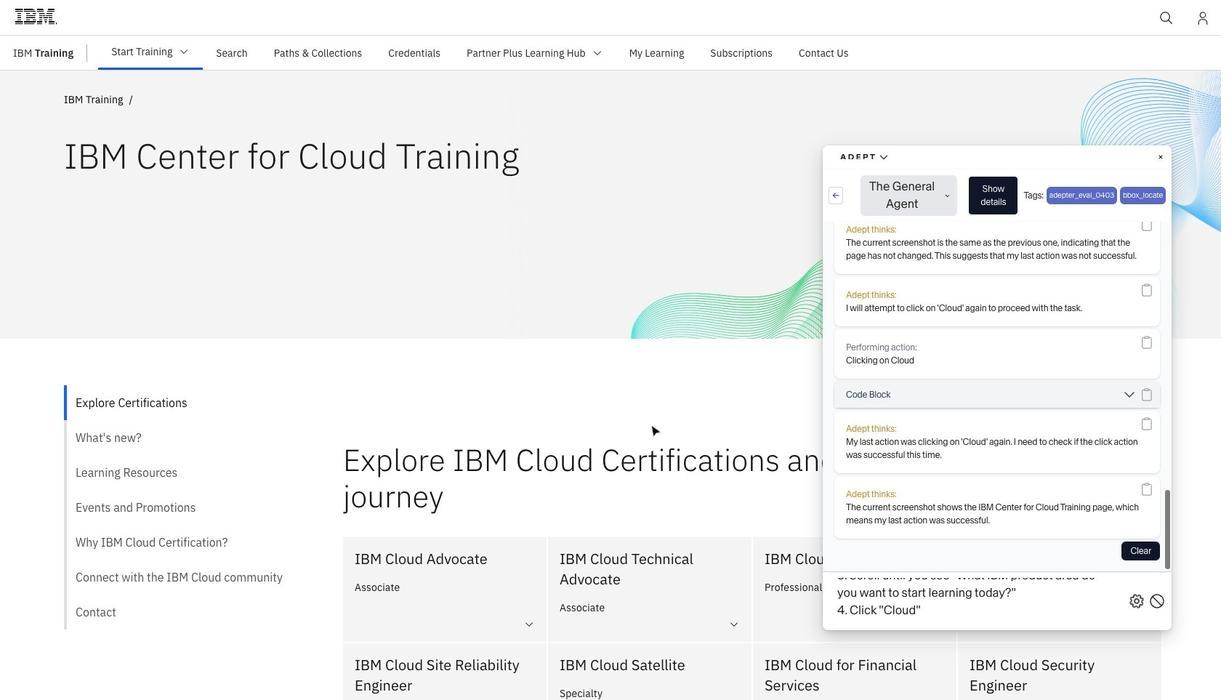Task type: locate. For each thing, give the bounding box(es) containing it.
ibm platform name element
[[0, 0, 1221, 41], [0, 36, 1221, 71], [98, 36, 1221, 70]]

notifications image
[[1196, 11, 1211, 25]]



Task type: describe. For each thing, give the bounding box(es) containing it.
search image
[[1160, 11, 1174, 25]]

partner plus learning hub image
[[592, 47, 603, 59]]

start training image
[[178, 46, 190, 57]]



Task type: vqa. For each thing, say whether or not it's contained in the screenshot.
let's talk element
no



